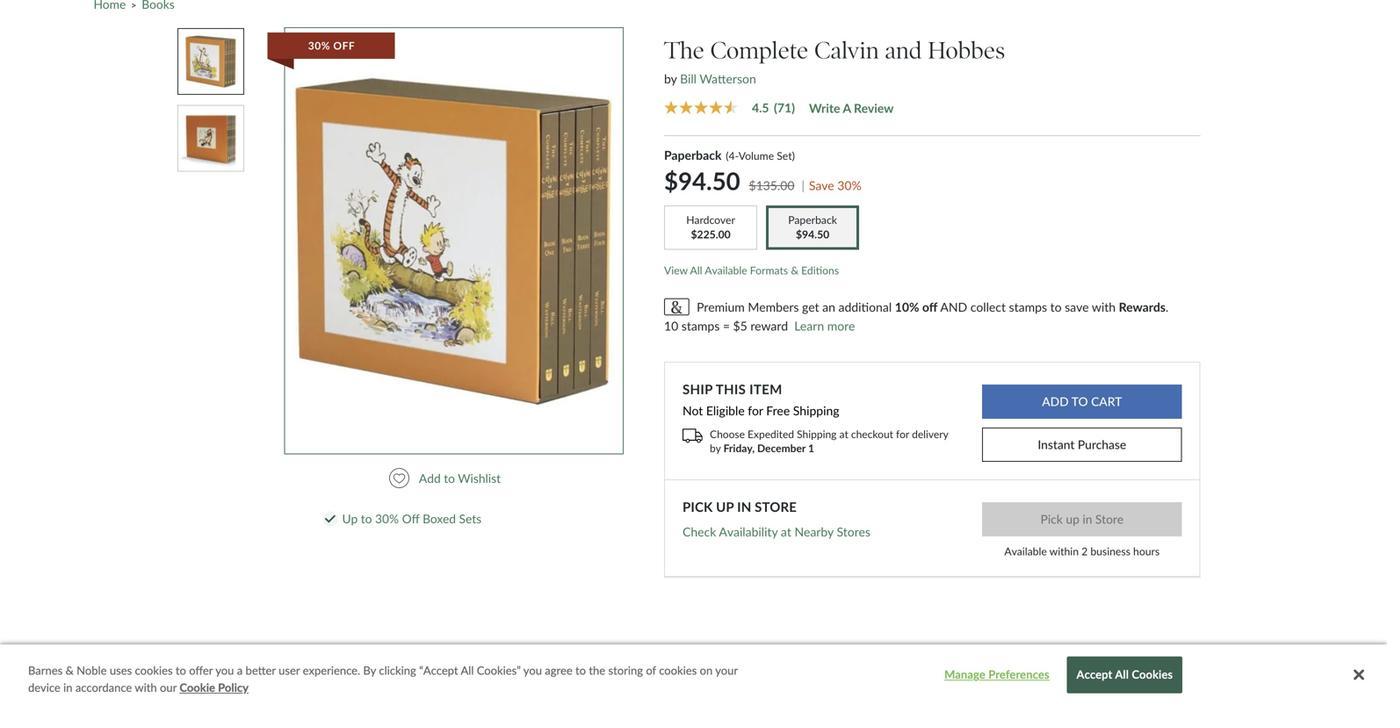 Task type: describe. For each thing, give the bounding box(es) containing it.
view all available formats & editions
[[664, 264, 839, 277]]

on
[[700, 664, 713, 678]]

the complete calvin and hobbes image
[[294, 37, 614, 445]]

2
[[1082, 545, 1088, 558]]

editions
[[801, 264, 839, 277]]

business hours
[[1090, 545, 1160, 558]]

within
[[1049, 545, 1079, 558]]

1 cookies from the left
[[135, 664, 173, 678]]

2 cookies from the left
[[659, 664, 697, 678]]

barnes
[[28, 664, 63, 678]]

choose expedited shipping at checkout for delivery by
[[710, 428, 948, 455]]

to left the in the left of the page
[[575, 664, 586, 678]]

store
[[755, 499, 797, 515]]

paperback (4-volume set)
[[664, 148, 795, 163]]

in
[[63, 681, 72, 695]]

bill
[[680, 71, 697, 86]]

instant purchase
[[1038, 437, 1126, 452]]

choose
[[710, 428, 745, 440]]

device
[[28, 681, 60, 695]]

by inside "the complete calvin and hobbes by bill watterson"
[[664, 71, 677, 86]]

bill watterson link
[[680, 71, 756, 86]]

purchase
[[1078, 437, 1126, 452]]

your
[[715, 664, 738, 678]]

pick
[[683, 499, 713, 515]]

check availability at nearby stores
[[683, 525, 871, 540]]

write a review button
[[809, 101, 894, 116]]

add
[[419, 471, 441, 486]]

4.5 (71)
[[752, 100, 795, 115]]

premium
[[697, 300, 745, 315]]

write
[[809, 101, 840, 116]]

available within 2 business hours
[[1004, 545, 1160, 558]]

the complete calvin and hobbes by bill watterson
[[664, 36, 1005, 86]]

& inside the barnes & noble uses cookies to offer you a better user experience. by clicking "accept all cookies" you agree to the storing of cookies on your device in accordance with our
[[66, 664, 74, 678]]

december
[[757, 442, 806, 455]]

1 horizontal spatial available
[[1004, 545, 1047, 558]]

review
[[854, 101, 894, 116]]

ship this item not eligible for free shipping
[[683, 381, 839, 418]]

manage
[[944, 668, 986, 682]]

calvin
[[814, 36, 879, 65]]

of
[[646, 664, 656, 678]]

with inside the barnes & noble uses cookies to offer you a better user experience. by clicking "accept all cookies" you agree to the storing of cookies on your device in accordance with our
[[135, 681, 157, 695]]

cookies
[[1132, 668, 1173, 682]]

for for shipping
[[896, 428, 909, 440]]

$135.00
[[749, 178, 795, 193]]

instant
[[1038, 437, 1075, 452]]

at inside check availability at nearby stores link
[[781, 525, 791, 540]]

10%
[[895, 300, 919, 315]]

add to wishlist
[[419, 471, 501, 486]]

rewards
[[1119, 300, 1166, 315]]

privacy alert dialog
[[0, 645, 1387, 705]]

sets
[[459, 512, 482, 526]]

up
[[342, 512, 358, 526]]

0 horizontal spatial stamps
[[682, 319, 720, 334]]

manage preferences button
[[942, 658, 1052, 693]]

all for accept
[[1115, 668, 1129, 682]]

1
[[808, 442, 814, 455]]

friday, december 1
[[724, 442, 814, 455]]

1 vertical spatial 30%
[[375, 512, 399, 526]]

reward
[[751, 319, 788, 334]]

pick up in store
[[683, 499, 797, 515]]

view
[[664, 264, 688, 277]]

for for item
[[748, 403, 763, 418]]

checkout
[[851, 428, 893, 440]]

10
[[664, 319, 678, 334]]

shipping inside choose expedited shipping at checkout for delivery by
[[797, 428, 837, 440]]

paperback
[[664, 148, 722, 163]]

wishlist
[[458, 471, 501, 486]]

hardcover
[[686, 214, 735, 226]]

policy
[[218, 681, 249, 695]]

0 vertical spatial a
[[843, 101, 851, 116]]

=
[[723, 319, 730, 334]]

expedited
[[748, 428, 794, 440]]

add to wishlist link
[[389, 469, 509, 489]]

agree
[[545, 664, 573, 678]]

in
[[737, 499, 751, 515]]

1 you from the left
[[215, 664, 234, 678]]

this
[[716, 381, 746, 397]]

experience.
[[303, 664, 360, 678]]

alternative view 2 of the complete calvin and hobbes image
[[178, 106, 243, 171]]

save 30%
[[809, 178, 862, 193]]

check image
[[325, 515, 336, 523]]

overview
[[116, 647, 206, 673]]

better
[[246, 664, 276, 678]]

collect
[[971, 300, 1006, 315]]

accept all cookies
[[1077, 668, 1173, 682]]

cookie policy link
[[180, 679, 249, 697]]

nearby stores
[[795, 525, 871, 540]]



Task type: locate. For each thing, give the bounding box(es) containing it.
at inside choose expedited shipping at checkout for delivery by
[[839, 428, 848, 440]]

with
[[1092, 300, 1116, 315], [135, 681, 157, 695]]

4.5
[[752, 100, 769, 115]]

manage preferences
[[944, 668, 1050, 682]]

30% inside list box
[[308, 39, 330, 52]]

1 vertical spatial by
[[710, 442, 721, 455]]

by
[[664, 71, 677, 86], [710, 442, 721, 455]]

1 horizontal spatial at
[[839, 428, 848, 440]]

complete
[[710, 36, 808, 65]]

user
[[279, 664, 300, 678]]

barnes & noble uses cookies to offer you a better user experience. by clicking "accept all cookies" you agree to the storing of cookies on your device in accordance with our
[[28, 664, 738, 695]]

a right write at the top right
[[843, 101, 851, 116]]

to left save
[[1050, 300, 1062, 315]]

with left our
[[135, 681, 157, 695]]

premium members get an additional 10% off and collect stamps to save with rewards . 10 stamps = $5 reward learn more
[[664, 300, 1169, 334]]

30% off list box
[[267, 27, 639, 455]]

1 horizontal spatial for
[[896, 428, 909, 440]]

noble
[[77, 664, 107, 678]]

instant purchase button
[[982, 428, 1182, 462]]

all right view
[[690, 264, 702, 277]]

available up premium
[[705, 264, 747, 277]]

to right add
[[444, 471, 455, 486]]

$94.50
[[664, 166, 740, 196]]

1 horizontal spatial with
[[1092, 300, 1116, 315]]

0 horizontal spatial by
[[664, 71, 677, 86]]

you up policy
[[215, 664, 234, 678]]

off
[[333, 39, 355, 52]]

& up in
[[66, 664, 74, 678]]

all inside button
[[1115, 668, 1129, 682]]

a inside the barnes & noble uses cookies to offer you a better user experience. by clicking "accept all cookies" you agree to the storing of cookies on your device in accordance with our
[[237, 664, 243, 678]]

accept all cookies button
[[1067, 657, 1183, 693]]

formats
[[750, 264, 788, 277]]

our
[[160, 681, 177, 695]]

1 vertical spatial for
[[896, 428, 909, 440]]

0 horizontal spatial &
[[66, 664, 74, 678]]

available
[[705, 264, 747, 277], [1004, 545, 1047, 558]]

to
[[1050, 300, 1062, 315], [444, 471, 455, 486], [361, 512, 372, 526], [176, 664, 186, 678], [575, 664, 586, 678]]

0 vertical spatial stamps
[[1009, 300, 1047, 315]]

storing
[[608, 664, 643, 678]]

2 you from the left
[[523, 664, 542, 678]]

accept
[[1077, 668, 1113, 682]]

1 vertical spatial with
[[135, 681, 157, 695]]

uses
[[110, 664, 132, 678]]

hardcover $225.00
[[686, 214, 735, 241]]

alternative view 1 of the complete calvin and hobbes image
[[186, 29, 236, 94]]

stamps right collect
[[1009, 300, 1047, 315]]

0 vertical spatial available
[[705, 264, 747, 277]]

for left 'free'
[[748, 403, 763, 418]]

1 horizontal spatial all
[[690, 264, 702, 277]]

ship
[[683, 381, 713, 397]]

delivery
[[912, 428, 948, 440]]

all for view
[[690, 264, 702, 277]]

all
[[690, 264, 702, 277], [461, 664, 474, 678], [1115, 668, 1129, 682]]

0 horizontal spatial 30%
[[308, 39, 330, 52]]

& left editions
[[791, 264, 799, 277]]

you
[[215, 664, 234, 678], [523, 664, 542, 678]]

shipping
[[793, 403, 839, 418], [797, 428, 837, 440]]

&
[[791, 264, 799, 277], [66, 664, 74, 678]]

30% left off
[[375, 512, 399, 526]]

1 vertical spatial stamps
[[682, 319, 720, 334]]

a up policy
[[237, 664, 243, 678]]

1 horizontal spatial stamps
[[1009, 300, 1047, 315]]

by
[[363, 664, 376, 678]]

off
[[922, 300, 938, 315]]

watterson
[[700, 71, 756, 86]]

at down store
[[781, 525, 791, 540]]

get
[[802, 300, 819, 315]]

0 vertical spatial shipping
[[793, 403, 839, 418]]

eligible
[[706, 403, 745, 418]]

accordance
[[75, 681, 132, 695]]

more
[[827, 319, 855, 334]]

30% left the off
[[308, 39, 330, 52]]

.
[[1166, 300, 1169, 315]]

preferences
[[989, 668, 1050, 682]]

by inside choose expedited shipping at checkout for delivery by
[[710, 442, 721, 455]]

to inside "link"
[[444, 471, 455, 486]]

1 vertical spatial &
[[66, 664, 74, 678]]

0 vertical spatial with
[[1092, 300, 1116, 315]]

1 horizontal spatial &
[[791, 264, 799, 277]]

available left within
[[1004, 545, 1047, 558]]

to right the up
[[361, 512, 372, 526]]

members
[[748, 300, 799, 315]]

0 horizontal spatial you
[[215, 664, 234, 678]]

view all available formats & editions link
[[664, 264, 839, 277]]

0 horizontal spatial cookies
[[135, 664, 173, 678]]

you left the agree at the bottom of page
[[523, 664, 542, 678]]

boxed
[[423, 512, 456, 526]]

cookie
[[180, 681, 215, 695]]

to left offer
[[176, 664, 186, 678]]

by left bill
[[664, 71, 677, 86]]

1 horizontal spatial a
[[843, 101, 851, 116]]

30% off
[[308, 39, 355, 52]]

not
[[683, 403, 703, 418]]

0 vertical spatial at
[[839, 428, 848, 440]]

0 horizontal spatial all
[[461, 664, 474, 678]]

all inside the barnes & noble uses cookies to offer you a better user experience. by clicking "accept all cookies" you agree to the storing of cookies on your device in accordance with our
[[461, 664, 474, 678]]

learn
[[794, 319, 824, 334]]

save
[[1065, 300, 1089, 315]]

all right accept
[[1115, 668, 1129, 682]]

check availability at nearby stores link
[[683, 525, 871, 540]]

1 horizontal spatial you
[[523, 664, 542, 678]]

30%
[[308, 39, 330, 52], [375, 512, 399, 526]]

at left checkout
[[839, 428, 848, 440]]

0 horizontal spatial available
[[705, 264, 747, 277]]

and
[[885, 36, 922, 65]]

0 horizontal spatial with
[[135, 681, 157, 695]]

30% off link
[[267, 32, 614, 445]]

stamps left =
[[682, 319, 720, 334]]

0 vertical spatial for
[[748, 403, 763, 418]]

cookie policy
[[180, 681, 249, 695]]

(4-
[[726, 149, 739, 162]]

shipping up choose expedited shipping at checkout for delivery by
[[793, 403, 839, 418]]

$94.50 $135.00
[[664, 166, 795, 196]]

None submit
[[982, 385, 1182, 419], [982, 502, 1182, 537], [982, 385, 1182, 419], [982, 502, 1182, 537]]

with right save
[[1092, 300, 1116, 315]]

1 vertical spatial shipping
[[797, 428, 837, 440]]

additional
[[838, 300, 892, 315]]

1 horizontal spatial cookies
[[659, 664, 697, 678]]

for left delivery
[[896, 428, 909, 440]]

cookies right of at the left bottom of the page
[[659, 664, 697, 678]]

1 vertical spatial a
[[237, 664, 243, 678]]

0 vertical spatial 30%
[[308, 39, 330, 52]]

a
[[843, 101, 851, 116], [237, 664, 243, 678]]

0 vertical spatial &
[[791, 264, 799, 277]]

learn more link
[[794, 316, 855, 336]]

item
[[749, 381, 782, 397]]

0 horizontal spatial for
[[748, 403, 763, 418]]

off
[[402, 512, 420, 526]]

the
[[589, 664, 605, 678]]

shipping inside ship this item not eligible for free shipping
[[793, 403, 839, 418]]

to inside premium members get an additional 10% off and collect stamps to save with rewards . 10 stamps = $5 reward learn more
[[1050, 300, 1062, 315]]

1 horizontal spatial by
[[710, 442, 721, 455]]

1 vertical spatial available
[[1004, 545, 1047, 558]]

shipping up 1
[[797, 428, 837, 440]]

cookies up our
[[135, 664, 173, 678]]

set)
[[777, 149, 795, 162]]

0 horizontal spatial a
[[237, 664, 243, 678]]

free
[[766, 403, 790, 418]]

cookies
[[135, 664, 173, 678], [659, 664, 697, 678]]

for inside choose expedited shipping at checkout for delivery by
[[896, 428, 909, 440]]

friday,
[[724, 442, 755, 455]]

for
[[748, 403, 763, 418], [896, 428, 909, 440]]

with inside premium members get an additional 10% off and collect stamps to save with rewards . 10 stamps = $5 reward learn more
[[1092, 300, 1116, 315]]

hobbes
[[928, 36, 1005, 65]]

by down choose
[[710, 442, 721, 455]]

2 horizontal spatial all
[[1115, 668, 1129, 682]]

0 horizontal spatial at
[[781, 525, 791, 540]]

write a review
[[809, 101, 894, 116]]

1 vertical spatial at
[[781, 525, 791, 540]]

0 vertical spatial by
[[664, 71, 677, 86]]

for inside ship this item not eligible for free shipping
[[748, 403, 763, 418]]

all right "accept at left bottom
[[461, 664, 474, 678]]

1 horizontal spatial 30%
[[375, 512, 399, 526]]

availability
[[719, 525, 778, 540]]

an
[[822, 300, 835, 315]]

"accept
[[419, 664, 458, 678]]



Task type: vqa. For each thing, say whether or not it's contained in the screenshot.
30% Off link
yes



